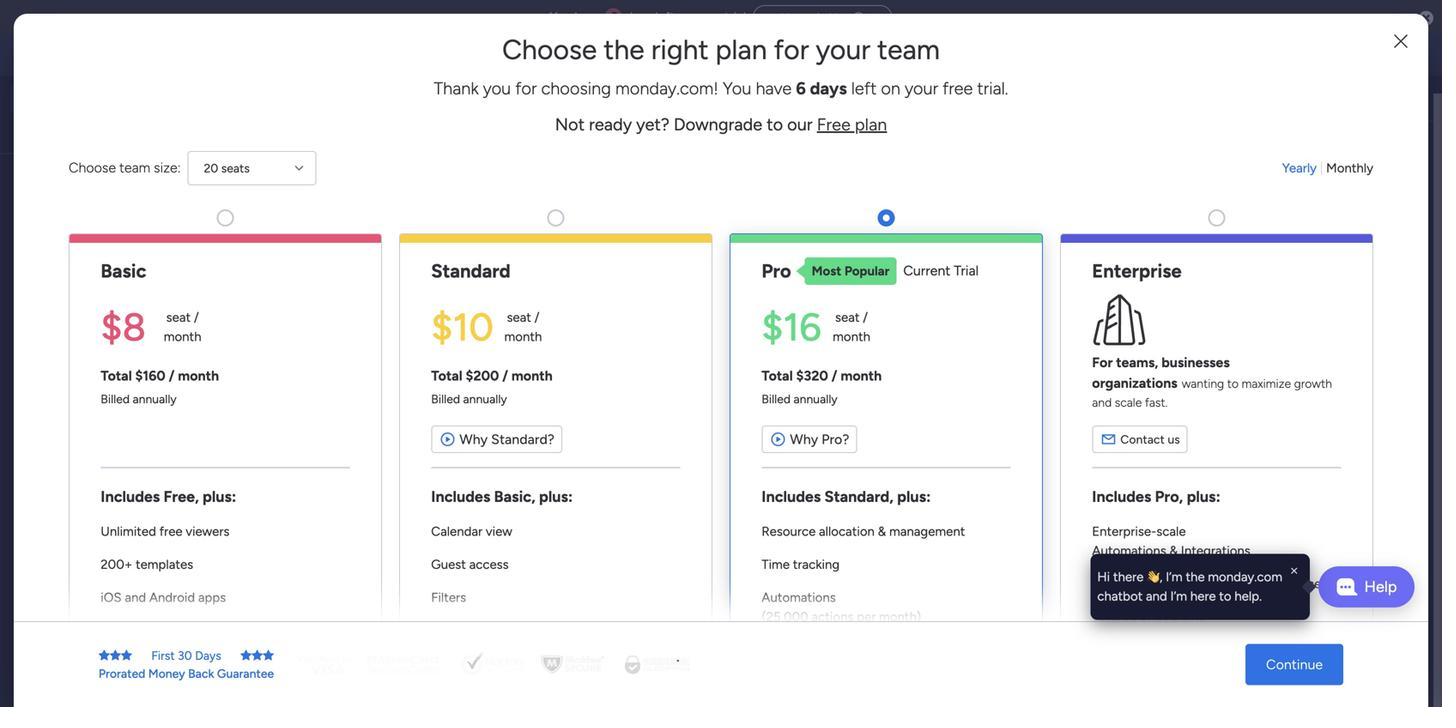 Task type: describe. For each thing, give the bounding box(es) containing it.
continue
[[1266, 657, 1323, 673]]

my
[[289, 483, 311, 502]]

minutes
[[1313, 283, 1362, 300]]

fast.
[[1145, 395, 1168, 410]]

work for work management > main workspace
[[308, 358, 334, 373]]

1 horizontal spatial help
[[1311, 664, 1342, 681]]

prorated money back guarantee
[[99, 667, 274, 681]]

1 vertical spatial you
[[723, 78, 751, 99]]

management down workspace
[[823, 559, 899, 574]]

ssl encrypted image
[[614, 652, 700, 678]]

your down now
[[816, 33, 870, 66]]

unlimited free viewers
[[101, 524, 230, 540]]

200+
[[101, 557, 132, 573]]

getting started element
[[1159, 429, 1416, 498]]

current
[[903, 263, 951, 279]]

includes for includes free, plus:
[[101, 488, 160, 506]]

0 vertical spatial i'm
[[1166, 570, 1183, 585]]

month up $160
[[164, 329, 201, 345]]

basic
[[101, 260, 146, 282]]

board
[[1112, 421, 1150, 437]]

upgrade
[[781, 11, 826, 25]]

and inside wanting to maximize growth and scale fast.
[[1092, 395, 1112, 410]]

continue button
[[1246, 644, 1343, 685]]

templates image image
[[1174, 149, 1401, 267]]

maximize
[[1242, 376, 1291, 391]]

why for $10
[[459, 431, 488, 448]]

recent
[[371, 90, 412, 106]]

contact us
[[1120, 432, 1180, 447]]

and right inbox
[[501, 90, 524, 106]]

20 seats
[[204, 161, 250, 176]]

wanting to maximize growth and scale fast.
[[1092, 376, 1332, 410]]

enterprise- for scale
[[1092, 524, 1156, 540]]

item
[[1146, 253, 1170, 268]]

right
[[1164, 583, 1193, 597]]

1 star image from the left
[[240, 650, 252, 662]]

to inside wanting to maximize growth and scale fast.
[[1227, 376, 1239, 391]]

new workspace
[[771, 535, 884, 554]]

your inside "boost your workflow in minutes with ready-made templates"
[[1208, 283, 1236, 300]]

free plan link
[[817, 114, 887, 135]]

work management > main workspace link
[[279, 190, 519, 383]]

includes for includes standard, plus:
[[762, 488, 821, 506]]

$200
[[466, 368, 499, 384]]

trial
[[954, 263, 979, 279]]

boost
[[1169, 283, 1205, 300]]

my workspaces
[[289, 483, 400, 502]]

close for close search
[[1112, 336, 1143, 350]]

$320
[[796, 368, 828, 384]]

plus: for includes free, plus:
[[203, 488, 236, 506]]

tailored
[[1092, 610, 1137, 625]]

👋,
[[1147, 570, 1163, 585]]

access for guest
[[469, 557, 509, 573]]

organizations
[[1092, 375, 1177, 391]]

2 star image from the left
[[252, 650, 263, 662]]

& down wanting
[[1196, 397, 1205, 413]]

choose for choose the right plan for your team
[[502, 33, 597, 66]]

$8
[[101, 304, 146, 351]]

favorites button
[[12, 164, 171, 194]]

0 vertical spatial on
[[678, 9, 693, 25]]

automations inside the enterprise-scale automations & integrations
[[1092, 543, 1166, 559]]

between
[[1263, 212, 1311, 227]]

yearly option
[[1282, 159, 1317, 178]]

upgrade now link
[[753, 5, 892, 29]]

not
[[555, 114, 585, 135]]

learn for learn & get inspired
[[1159, 397, 1193, 413]]

work management
[[792, 559, 899, 574]]

search
[[1146, 336, 1183, 350]]

free
[[817, 114, 851, 135]]

total for $8
[[101, 368, 132, 384]]

pro
[[762, 260, 791, 282]]

0 vertical spatial have
[[575, 9, 602, 25]]

work for work management
[[792, 559, 820, 574]]

& inside pro tier selected option
[[878, 524, 886, 540]]

4 star image from the left
[[263, 650, 274, 662]]

the inside hi there 👋,  i'm the monday.com chatbot and i'm here to help.
[[1186, 570, 1205, 585]]

enterprise-scale automations & integrations
[[1092, 524, 1250, 559]]

learn inside the help center learn and get support
[[1227, 549, 1256, 563]]

growth
[[1294, 376, 1332, 391]]

0 horizontal spatial team
[[119, 160, 150, 176]]

includes basic, plus:
[[431, 488, 573, 506]]

main inside main workspace work management
[[347, 535, 380, 554]]

/ down popular
[[863, 310, 868, 325]]

0 horizontal spatial plan
[[715, 33, 767, 66]]

workspace inside work management > main workspace link
[[450, 358, 508, 373]]

0 horizontal spatial workspaces
[[315, 483, 400, 502]]

monday.com inside getting started element
[[1285, 466, 1355, 481]]

now
[[829, 11, 853, 25]]

upgrade now
[[781, 11, 853, 25]]

automations (25,000 actions per month)
[[762, 590, 921, 625]]

navigate to previous cell
[[1112, 665, 1249, 680]]

/ right $10 on the top
[[534, 310, 539, 325]]

free,
[[164, 488, 199, 506]]

plus: for includes standard, plus:
[[897, 488, 931, 506]]

1 vertical spatial left
[[851, 78, 877, 99]]

favorites
[[37, 171, 94, 187]]

norton secured image
[[454, 652, 531, 678]]

security
[[1193, 576, 1239, 592]]

contact for contact us
[[1120, 432, 1165, 447]]

0 vertical spatial get
[[1209, 397, 1230, 413]]

monday.com!
[[615, 78, 718, 99]]

navigate for navigate to next cell
[[1112, 624, 1161, 639]]

0
[[445, 427, 453, 442]]

plus: for includes pro, plus:
[[1187, 488, 1220, 506]]

and inside the help center learn and get support
[[1259, 549, 1279, 563]]

most popular section head
[[796, 258, 896, 285]]

dialogs
[[1146, 294, 1185, 309]]

switch
[[1225, 212, 1260, 227]]

0 vertical spatial to
[[767, 114, 783, 135]]

>
[[411, 358, 419, 373]]

your left recent
[[340, 90, 368, 106]]

1 horizontal spatial main
[[422, 358, 447, 373]]

close dialogs
[[1112, 294, 1185, 309]]

resource allocation & management
[[762, 524, 965, 540]]

seat / month for $8
[[164, 310, 201, 345]]

android
[[149, 590, 195, 606]]

made
[[1209, 304, 1243, 320]]

work management > main workspace
[[308, 358, 508, 373]]

seats
[[221, 161, 250, 176]]

pro tier selected option
[[730, 233, 1043, 707]]

v2 shortcuts left image
[[1381, 539, 1401, 559]]

0 horizontal spatial 6
[[610, 9, 618, 25]]

& right security
[[1242, 576, 1250, 592]]

allocation
[[819, 524, 875, 540]]

monthly
[[1326, 160, 1373, 176]]

help inside the help center learn and get support
[[1227, 529, 1252, 544]]

left
[[1164, 542, 1186, 556]]

work inside main workspace work management
[[367, 559, 395, 574]]

per
[[857, 610, 876, 625]]

most
[[812, 264, 841, 279]]

0 vertical spatial free
[[943, 78, 973, 99]]

contact sales element
[[1159, 594, 1416, 663]]

templates inside "boost your workflow in minutes with ready-made templates"
[[1247, 304, 1308, 320]]

to for previous
[[1164, 665, 1177, 680]]

dapulse rightstroke image
[[853, 12, 864, 24]]

up
[[1164, 500, 1180, 515]]

1 vertical spatial i'm
[[1170, 589, 1187, 604]]

us
[[1168, 432, 1180, 447]]

quickly
[[245, 90, 291, 106]]

management left >
[[337, 358, 408, 373]]

contact for contact sales meet our sales experts
[[1227, 611, 1272, 626]]

your left trial on the top of page
[[696, 9, 721, 25]]

navigate up
[[1112, 500, 1180, 515]]

1 vertical spatial sales
[[1278, 631, 1305, 646]]

seat for $16
[[835, 310, 860, 325]]

workspace image
[[718, 534, 759, 575]]

you
[[483, 78, 511, 99]]

your left trial.
[[905, 78, 938, 99]]

workspace inside main workspace work management
[[384, 535, 458, 554]]

0 horizontal spatial our
[[787, 114, 813, 135]]

size:
[[154, 160, 181, 176]]

0 vertical spatial you
[[550, 9, 571, 25]]

0 horizontal spatial the
[[604, 33, 644, 66]]

tailored onboarding
[[1092, 610, 1206, 625]]

0 vertical spatial help button
[[1318, 567, 1415, 608]]

enterprise- for grade
[[1092, 576, 1156, 592]]

month inside total $200 / month billed annually
[[511, 368, 553, 384]]

to inside hi there 👋,  i'm the monday.com chatbot and i'm here to help.
[[1219, 589, 1231, 604]]

ready
[[589, 114, 632, 135]]

1 horizontal spatial for
[[774, 33, 809, 66]]

why for $16
[[790, 431, 818, 448]]

center
[[1255, 529, 1291, 544]]

tracking
[[793, 557, 840, 573]]

/ inside 'total $160 / month billed annually'
[[169, 368, 175, 384]]

feed
[[345, 425, 377, 444]]

$16
[[762, 304, 821, 351]]

and inside basic tier selected option
[[125, 590, 146, 606]]

$10
[[431, 304, 494, 351]]

recently
[[289, 157, 352, 175]]

here
[[1190, 589, 1216, 604]]

time tracking
[[762, 557, 840, 573]]

get inside the help center learn and get support
[[1282, 549, 1300, 563]]

billed for $16
[[762, 392, 791, 406]]

and inside hi there 👋,  i'm the monday.com chatbot and i'm here to help.
[[1146, 589, 1167, 604]]

open/close navigation
[[1112, 377, 1239, 391]]

month inside total $320 / month billed annually
[[841, 368, 882, 384]]

seat for $10
[[507, 310, 531, 325]]

quickly access your recent boards, inbox and workspaces
[[245, 90, 601, 106]]

boost your workflow in minutes with ready-made templates
[[1169, 283, 1393, 320]]

support
[[1303, 549, 1345, 563]]



Task type: vqa. For each thing, say whether or not it's contained in the screenshot.
1st "PLUS:" from left
yes



Task type: locate. For each thing, give the bounding box(es) containing it.
1 vertical spatial choose
[[69, 160, 116, 176]]

update feed (inbox)
[[289, 425, 432, 444]]

choose
[[502, 33, 597, 66], [69, 160, 116, 176]]

on up free plan link
[[881, 78, 900, 99]]

meet
[[1227, 631, 1254, 646]]

sales up continue
[[1278, 631, 1305, 646]]

1 horizontal spatial 6
[[796, 78, 806, 99]]

to left next
[[1164, 624, 1177, 639]]

1 horizontal spatial work
[[367, 559, 395, 574]]

annually for $10
[[463, 392, 507, 406]]

verified by visa image
[[295, 652, 355, 678]]

free down 'includes free, plus:'
[[159, 524, 182, 540]]

workspace up guest
[[384, 535, 458, 554]]

0 horizontal spatial billed
[[101, 392, 130, 406]]

down
[[1164, 459, 1195, 474]]

learn left the how
[[1227, 466, 1256, 481]]

dialog
[[1090, 554, 1310, 620]]

close for close item page
[[1112, 253, 1143, 268]]

1 horizontal spatial contact
[[1227, 611, 1272, 626]]

2 annually from the left
[[463, 392, 507, 406]]

plus: inside basic tier selected option
[[203, 488, 236, 506]]

scale inside wanting to maximize growth and scale fast.
[[1115, 395, 1142, 410]]

star image
[[99, 650, 110, 662], [110, 650, 121, 662], [121, 650, 132, 662], [263, 650, 274, 662]]

1 horizontal spatial the
[[1186, 570, 1205, 585]]

actions
[[812, 610, 854, 625]]

cell for navigate to previous cell
[[1229, 665, 1249, 680]]

hi
[[1097, 570, 1110, 585]]

total for $16
[[762, 368, 793, 384]]

1 horizontal spatial on
[[881, 78, 900, 99]]

quick
[[1193, 212, 1222, 227]]

1 horizontal spatial you
[[723, 78, 751, 99]]

0 vertical spatial templates
[[1247, 304, 1308, 320]]

v2 shortcuts right image
[[1381, 580, 1401, 600]]

yearly
[[1282, 160, 1317, 176]]

includes for includes pro, plus:
[[1092, 488, 1151, 506]]

help down experts
[[1311, 664, 1342, 681]]

chat bot icon image
[[1336, 579, 1358, 596]]

close left the "item"
[[1112, 253, 1143, 268]]

i'm right 👋,
[[1166, 570, 1183, 585]]

and down 👋,
[[1146, 589, 1167, 604]]

have up not ready yet? downgrade to our free plan in the top of the page
[[756, 78, 792, 99]]

1 vertical spatial enterprise-
[[1092, 576, 1156, 592]]

1 vertical spatial scale
[[1156, 524, 1186, 540]]

1 vertical spatial have
[[756, 78, 792, 99]]

1 plus: from the left
[[203, 488, 236, 506]]

month up total $320 / month billed annually on the right of page
[[833, 329, 870, 345]]

0 vertical spatial monday.com
[[1285, 466, 1355, 481]]

current trial
[[903, 263, 979, 279]]

3 includes from the left
[[762, 488, 821, 506]]

navigate for navigate right
[[1112, 583, 1161, 597]]

left up 'right'
[[655, 9, 675, 25]]

/ right $160
[[169, 368, 175, 384]]

open/close
[[1112, 377, 1177, 391]]

0 vertical spatial learn
[[1159, 397, 1193, 413]]

plus: inside pro tier selected option
[[897, 488, 931, 506]]

1 why from the left
[[459, 431, 488, 448]]

seat / month for $10
[[504, 310, 542, 345]]

dapulse close image
[[1419, 10, 1433, 27]]

month inside 'total $160 / month billed annually'
[[178, 368, 219, 384]]

help button
[[1318, 567, 1415, 608], [1296, 658, 1356, 687]]

includes
[[101, 488, 160, 506], [431, 488, 490, 506], [762, 488, 821, 506], [1092, 488, 1151, 506]]

0 horizontal spatial choose
[[69, 160, 116, 176]]

1 horizontal spatial days
[[810, 78, 847, 99]]

0 horizontal spatial contact
[[1120, 432, 1165, 447]]

month)
[[879, 610, 921, 625]]

2 to from the top
[[1164, 665, 1177, 680]]

1 billed from the left
[[101, 392, 130, 406]]

gary orlando image
[[1394, 41, 1421, 69]]

2 seat from the left
[[507, 310, 531, 325]]

0 vertical spatial left
[[655, 9, 675, 25]]

plan down trial on the top of page
[[715, 33, 767, 66]]

management inside main workspace work management
[[399, 559, 474, 574]]

why inside standard tier selected option
[[459, 431, 488, 448]]

mastercard secure code image
[[362, 652, 447, 678]]

annually down $160
[[133, 392, 177, 406]]

1 horizontal spatial billed
[[431, 392, 460, 406]]

button padding image
[[1392, 33, 1409, 50]]

annually inside total $320 / month billed annually
[[794, 392, 838, 406]]

0 horizontal spatial for
[[515, 78, 537, 99]]

v2 shortcuts command image
[[1358, 374, 1378, 394]]

2 vertical spatial learn
[[1227, 549, 1256, 563]]

time
[[762, 557, 790, 573]]

seat / month for $16
[[833, 310, 870, 345]]

billed down $8
[[101, 392, 130, 406]]

monday.com inside hi there 👋,  i'm the monday.com chatbot and i'm here to help.
[[1208, 570, 1282, 585]]

2 horizontal spatial annually
[[794, 392, 838, 406]]

1 horizontal spatial team
[[877, 33, 940, 66]]

automations inside automations (25,000 actions per month)
[[762, 590, 836, 606]]

scale up left
[[1156, 524, 1186, 540]]

2 navigate from the top
[[1112, 500, 1161, 515]]

update
[[289, 425, 341, 444]]

plus: inside enterprise tier selected option
[[1187, 488, 1220, 506]]

1 horizontal spatial templates
[[1247, 304, 1308, 320]]

main right >
[[422, 358, 447, 373]]

2 horizontal spatial help
[[1364, 578, 1397, 596]]

thank
[[434, 78, 479, 99]]

hi there 👋,  i'm the monday.com chatbot and i'm here to help.
[[1097, 570, 1282, 604]]

1 star image from the left
[[99, 650, 110, 662]]

1 enterprise- from the top
[[1092, 524, 1156, 540]]

0 vertical spatial team
[[877, 33, 940, 66]]

templates inside basic tier selected option
[[136, 557, 193, 573]]

annually down $200
[[463, 392, 507, 406]]

1 horizontal spatial scale
[[1156, 524, 1186, 540]]

scale inside the enterprise-scale automations & integrations
[[1156, 524, 1186, 540]]

0 horizontal spatial left
[[655, 9, 675, 25]]

3 billed from the left
[[762, 392, 791, 406]]

1 horizontal spatial seat / month
[[504, 310, 542, 345]]

contact
[[1120, 432, 1165, 447], [1227, 611, 1272, 626]]

0 horizontal spatial access
[[295, 90, 337, 106]]

2 horizontal spatial seat / month
[[833, 310, 870, 345]]

help
[[1227, 529, 1252, 544], [1364, 578, 1397, 596], [1311, 664, 1342, 681]]

1 total from the left
[[101, 368, 132, 384]]

2 enterprise- from the top
[[1092, 576, 1156, 592]]

you up not ready yet? downgrade to our free plan in the top of the page
[[723, 78, 751, 99]]

and down organizations
[[1092, 395, 1112, 410]]

sales down governance at the right bottom of the page
[[1275, 611, 1302, 626]]

1 vertical spatial automations
[[762, 590, 836, 606]]

monthly option
[[1326, 159, 1373, 178]]

management up filters
[[399, 559, 474, 574]]

why standard? button
[[431, 426, 562, 453]]

6 navigate from the top
[[1112, 665, 1161, 680]]

4 navigate from the top
[[1112, 583, 1161, 597]]

page
[[1173, 253, 1200, 268]]

2 billed from the left
[[431, 392, 460, 406]]

navigate for navigate to previous cell
[[1112, 665, 1161, 680]]

you have 6 days left on your trial
[[550, 9, 746, 25]]

next
[[1180, 624, 1206, 639]]

2 horizontal spatial work
[[792, 559, 820, 574]]

annually for $16
[[794, 392, 838, 406]]

0 vertical spatial contact
[[1120, 432, 1165, 447]]

1 vertical spatial cell
[[1229, 665, 1249, 680]]

guest access
[[431, 557, 509, 573]]

remove from favorites image
[[486, 330, 503, 347]]

for teams, businesses organizations
[[1092, 355, 1230, 391]]

on up 'right'
[[678, 9, 693, 25]]

6 down upgrade
[[796, 78, 806, 99]]

your up made
[[1208, 283, 1236, 300]]

3 total from the left
[[762, 368, 793, 384]]

2 vertical spatial close
[[1112, 336, 1143, 350]]

3 seat / month from the left
[[833, 310, 870, 345]]

0 vertical spatial scale
[[1115, 395, 1142, 410]]

0 horizontal spatial work
[[308, 358, 334, 373]]

total left $160
[[101, 368, 132, 384]]

3 navigate from the top
[[1112, 542, 1161, 556]]

& inside the enterprise-scale automations & integrations
[[1169, 543, 1178, 559]]

get down "center"
[[1282, 549, 1300, 563]]

scale
[[1115, 395, 1142, 410], [1156, 524, 1186, 540]]

our inside contact sales meet our sales experts
[[1257, 631, 1275, 646]]

1 vertical spatial main
[[347, 535, 380, 554]]

5 navigate from the top
[[1112, 624, 1161, 639]]

month right $200
[[511, 368, 553, 384]]

seat inside standard tier selected option
[[507, 310, 531, 325]]

workspaces right my
[[315, 483, 400, 502]]

why left pro?
[[790, 431, 818, 448]]

why right 0
[[459, 431, 488, 448]]

includes up resource
[[762, 488, 821, 506]]

4 includes from the left
[[1092, 488, 1151, 506]]

basic tier selected option
[[69, 233, 382, 707]]

1 vertical spatial to
[[1164, 665, 1177, 680]]

and
[[501, 90, 524, 106], [1092, 395, 1112, 410], [1259, 549, 1279, 563], [1146, 589, 1167, 604], [125, 590, 146, 606]]

6
[[610, 9, 618, 25], [796, 78, 806, 99]]

main workspace work management
[[347, 535, 474, 574]]

learn inside getting started element
[[1227, 466, 1256, 481]]

billed up 0
[[431, 392, 460, 406]]

1 navigate from the top
[[1112, 459, 1161, 474]]

4 plus: from the left
[[1187, 488, 1220, 506]]

1 horizontal spatial total
[[431, 368, 462, 384]]

/ right $200
[[502, 368, 508, 384]]

0 horizontal spatial automations
[[762, 590, 836, 606]]

management inside pro tier selected option
[[889, 524, 965, 540]]

navigate for navigate left
[[1112, 542, 1161, 556]]

free left trial.
[[943, 78, 973, 99]]

choose the right plan for your team heading
[[502, 33, 940, 66]]

0 horizontal spatial you
[[550, 9, 571, 25]]

seat down most popular section head
[[835, 310, 860, 325]]

2 plus: from the left
[[539, 488, 573, 506]]

1 vertical spatial our
[[1257, 631, 1275, 646]]

/ inside total $320 / month billed annually
[[831, 368, 837, 384]]

navigate down navigate to next cell
[[1112, 665, 1161, 680]]

0 vertical spatial access
[[295, 90, 337, 106]]

plus: right "standard,"
[[897, 488, 931, 506]]

1 vertical spatial team
[[119, 160, 150, 176]]

seat / month inside pro tier selected option
[[833, 310, 870, 345]]

0 horizontal spatial seat / month
[[164, 310, 201, 345]]

includes inside enterprise tier selected option
[[1092, 488, 1151, 506]]

&
[[1196, 397, 1205, 413], [878, 524, 886, 540], [1169, 543, 1178, 559], [1242, 576, 1250, 592]]

total for $10
[[431, 368, 462, 384]]

our left "free"
[[787, 114, 813, 135]]

get
[[1209, 397, 1230, 413], [1282, 549, 1300, 563]]

0 vertical spatial automations
[[1092, 543, 1166, 559]]

enterprise tier selected option
[[1060, 233, 1373, 707]]

choose up choosing
[[502, 33, 597, 66]]

20
[[204, 161, 218, 176]]

scale down organizations
[[1115, 395, 1142, 410]]

0 vertical spatial to
[[1164, 624, 1177, 639]]

for right you
[[515, 78, 537, 99]]

help center learn and get support
[[1227, 529, 1345, 563]]

3 seat from the left
[[835, 310, 860, 325]]

mcafee secure image
[[538, 652, 607, 678]]

plus: right up
[[1187, 488, 1220, 506]]

automations
[[1092, 543, 1166, 559], [762, 590, 836, 606]]

navigate left up
[[1112, 500, 1161, 515]]

cell for navigate to next cell
[[1209, 624, 1229, 639]]

learn & get inspired
[[1159, 397, 1282, 413]]

200+ templates
[[101, 557, 193, 573]]

& up grade
[[1169, 543, 1178, 559]]

0 horizontal spatial total
[[101, 368, 132, 384]]

boards
[[1314, 212, 1350, 227]]

to for next
[[1164, 624, 1177, 639]]

billed inside total $320 / month billed annually
[[762, 392, 791, 406]]

navigate down chatbot
[[1112, 624, 1161, 639]]

3 star image from the left
[[121, 650, 132, 662]]

days up 'right'
[[625, 9, 652, 25]]

not ready yet? downgrade to our free plan
[[555, 114, 887, 135]]

billed inside 'total $160 / month billed annually'
[[101, 392, 130, 406]]

help button down v2 shortcuts left image
[[1318, 567, 1415, 608]]

1 seat from the left
[[166, 310, 191, 325]]

contact inside contact sales meet our sales experts
[[1227, 611, 1272, 626]]

1 annually from the left
[[133, 392, 177, 406]]

1 horizontal spatial access
[[469, 557, 509, 573]]

guarantee
[[217, 667, 274, 681]]

1 vertical spatial contact
[[1227, 611, 1272, 626]]

star image
[[240, 650, 252, 662], [252, 650, 263, 662]]

close item page
[[1112, 253, 1200, 268]]

cell right next
[[1209, 624, 1229, 639]]

your
[[696, 9, 721, 25], [816, 33, 870, 66], [905, 78, 938, 99], [340, 90, 368, 106], [1208, 283, 1236, 300]]

annually
[[133, 392, 177, 406], [463, 392, 507, 406], [794, 392, 838, 406]]

0 horizontal spatial templates
[[136, 557, 193, 573]]

why
[[459, 431, 488, 448], [790, 431, 818, 448]]

visited
[[356, 157, 404, 175]]

get down navigation in the bottom of the page
[[1209, 397, 1230, 413]]

why pro?
[[790, 431, 849, 448]]

0 horizontal spatial seat
[[166, 310, 191, 325]]

billed inside total $200 / month billed annually
[[431, 392, 460, 406]]

1 horizontal spatial free
[[943, 78, 973, 99]]

annually down $320
[[794, 392, 838, 406]]

2 close from the top
[[1112, 294, 1143, 309]]

0 horizontal spatial scale
[[1115, 395, 1142, 410]]

v2 shortcuts tab image
[[1381, 621, 1401, 641]]

days up "free"
[[810, 78, 847, 99]]

1 horizontal spatial choose
[[502, 33, 597, 66]]

1 vertical spatial learn
[[1227, 466, 1256, 481]]

1 vertical spatial access
[[469, 557, 509, 573]]

annually inside 'total $160 / month billed annually'
[[133, 392, 177, 406]]

plan right "free"
[[855, 114, 887, 135]]

0 vertical spatial days
[[625, 9, 652, 25]]

first 30 days
[[151, 649, 221, 663]]

i'm up onboarding
[[1170, 589, 1187, 604]]

2 vertical spatial help
[[1311, 664, 1342, 681]]

1 vertical spatial help button
[[1296, 658, 1356, 687]]

0 horizontal spatial have
[[575, 9, 602, 25]]

1 close from the top
[[1112, 253, 1143, 268]]

0 horizontal spatial free
[[159, 524, 182, 540]]

total inside total $320 / month billed annually
[[762, 368, 793, 384]]

navigate for navigate down
[[1112, 459, 1161, 474]]

1 vertical spatial get
[[1282, 549, 1300, 563]]

trial
[[725, 9, 746, 25]]

grade
[[1156, 576, 1190, 592]]

1 vertical spatial close
[[1112, 294, 1143, 309]]

0 vertical spatial sales
[[1275, 611, 1302, 626]]

1 vertical spatial days
[[810, 78, 847, 99]]

templates down unlimited free viewers
[[136, 557, 193, 573]]

/ right $8
[[194, 310, 199, 325]]

plus: up the viewers in the left of the page
[[203, 488, 236, 506]]

choosing
[[541, 78, 611, 99]]

1 horizontal spatial seat
[[507, 310, 531, 325]]

close up teams,
[[1112, 336, 1143, 350]]

management down "standard,"
[[889, 524, 965, 540]]

choose for choose team size:
[[69, 160, 116, 176]]

businesses
[[1162, 355, 1230, 371]]

billed for $10
[[431, 392, 460, 406]]

inspired
[[1233, 397, 1282, 413]]

automations up there
[[1092, 543, 1166, 559]]

help left "center"
[[1227, 529, 1252, 544]]

navigate for navigate up
[[1112, 500, 1161, 515]]

ios and android apps
[[101, 590, 226, 606]]

1 vertical spatial monday.com
[[1208, 570, 1282, 585]]

0 vertical spatial close
[[1112, 253, 1143, 268]]

/
[[194, 310, 199, 325], [534, 310, 539, 325], [863, 310, 868, 325], [169, 368, 175, 384], [502, 368, 508, 384], [831, 368, 837, 384]]

total left $320
[[762, 368, 793, 384]]

dialog containing hi there 👋,  i'm the monday.com
[[1090, 554, 1310, 620]]

2 seat / month from the left
[[504, 310, 542, 345]]

ios
[[101, 590, 122, 606]]

thank you for choosing monday.com! you have 6 days left on your free trial.
[[434, 78, 1008, 99]]

view
[[486, 524, 512, 540]]

contact inside button
[[1120, 432, 1165, 447]]

1 horizontal spatial automations
[[1092, 543, 1166, 559]]

1 includes from the left
[[101, 488, 160, 506]]

2 why from the left
[[790, 431, 818, 448]]

quick switch between boards
[[1193, 212, 1350, 227]]

to right here at the right bottom
[[1219, 589, 1231, 604]]

monday.com right the how
[[1285, 466, 1355, 481]]

seat / month right remove from favorites image
[[504, 310, 542, 345]]

month right $160
[[178, 368, 219, 384]]

plus: right basic,
[[539, 488, 573, 506]]

0 vertical spatial the
[[604, 33, 644, 66]]

1 to from the top
[[1164, 624, 1177, 639]]

why inside pro tier selected option
[[790, 431, 818, 448]]

1 horizontal spatial plan
[[855, 114, 887, 135]]

3 annually from the left
[[794, 392, 838, 406]]

total inside 'total $160 / month billed annually'
[[101, 368, 132, 384]]

for
[[774, 33, 809, 66], [515, 78, 537, 99]]

2 star image from the left
[[110, 650, 121, 662]]

2 total from the left
[[431, 368, 462, 384]]

standard
[[431, 260, 511, 282]]

enterprise-
[[1092, 524, 1156, 540], [1092, 576, 1156, 592]]

month right remove from favorites image
[[504, 329, 542, 345]]

annually for $8
[[133, 392, 177, 406]]

enterprise-grade security & governance
[[1092, 576, 1321, 592]]

seat inside basic tier selected option
[[166, 310, 191, 325]]

1 vertical spatial free
[[159, 524, 182, 540]]

you up choosing
[[550, 9, 571, 25]]

seat / month
[[164, 310, 201, 345], [504, 310, 542, 345], [833, 310, 870, 345]]

seat / month inside basic tier selected option
[[164, 310, 201, 345]]

0 horizontal spatial days
[[625, 9, 652, 25]]

access inside standard tier selected option
[[469, 557, 509, 573]]

templates down workflow
[[1247, 304, 1308, 320]]

downgrade
[[674, 114, 762, 135]]

1 vertical spatial 6
[[796, 78, 806, 99]]

annually inside total $200 / month billed annually
[[463, 392, 507, 406]]

learn down open/close navigation
[[1159, 397, 1193, 413]]

navigate
[[1112, 459, 1161, 474], [1112, 500, 1161, 515], [1112, 542, 1161, 556], [1112, 583, 1161, 597], [1112, 624, 1161, 639], [1112, 665, 1161, 680]]

contact up navigate down
[[1120, 432, 1165, 447]]

2 includes from the left
[[431, 488, 490, 506]]

close for close dialogs
[[1112, 294, 1143, 309]]

to up learn & get inspired
[[1227, 376, 1239, 391]]

month
[[164, 329, 201, 345], [504, 329, 542, 345], [833, 329, 870, 345], [178, 368, 219, 384], [511, 368, 553, 384], [841, 368, 882, 384]]

help center element
[[1159, 512, 1416, 580]]

inbox
[[464, 90, 498, 106]]

seat / month inside standard tier selected option
[[504, 310, 542, 345]]

basic,
[[494, 488, 535, 506]]

enterprise- inside the enterprise-scale automations & integrations
[[1092, 524, 1156, 540]]

boards,
[[415, 90, 461, 106]]

0 vertical spatial cell
[[1209, 624, 1229, 639]]

plus: for includes basic, plus:
[[539, 488, 573, 506]]

includes inside basic tier selected option
[[101, 488, 160, 506]]

list box
[[0, 202, 219, 339]]

to left previous
[[1164, 665, 1177, 680]]

main down my workspaces
[[347, 535, 380, 554]]

learn down "center"
[[1227, 549, 1256, 563]]

1 vertical spatial templates
[[136, 557, 193, 573]]

0 horizontal spatial on
[[678, 9, 693, 25]]

3 plus: from the left
[[897, 488, 931, 506]]

(inbox)
[[381, 425, 432, 444]]

includes for includes basic, plus:
[[431, 488, 490, 506]]

0 vertical spatial for
[[774, 33, 809, 66]]

0 vertical spatial workspaces
[[528, 90, 601, 106]]

includes up unlimited
[[101, 488, 160, 506]]

free inside basic tier selected option
[[159, 524, 182, 540]]

tier options list box
[[69, 203, 1373, 707]]

1 vertical spatial the
[[1186, 570, 1205, 585]]

billing cycle selection group
[[1282, 159, 1373, 178]]

seat for $8
[[166, 310, 191, 325]]

total $320 / month billed annually
[[762, 368, 882, 406]]

teams,
[[1116, 355, 1158, 371]]

work up update at the bottom left of the page
[[308, 358, 334, 373]]

main
[[422, 358, 447, 373], [347, 535, 380, 554]]

n
[[731, 542, 747, 567]]

recently visited
[[289, 157, 404, 175]]

have up choosing
[[575, 9, 602, 25]]

choose left size:
[[69, 160, 116, 176]]

automations up the (25,000 at the right bottom
[[762, 590, 836, 606]]

includes inside standard tier selected option
[[431, 488, 490, 506]]

work right component image
[[792, 559, 820, 574]]

3 close from the top
[[1112, 336, 1143, 350]]

standard tier selected option
[[399, 233, 712, 707]]

access for quickly
[[295, 90, 337, 106]]

works
[[1358, 466, 1389, 481]]

total inside total $200 / month billed annually
[[431, 368, 462, 384]]

workspaces up not
[[528, 90, 601, 106]]

1 horizontal spatial workspaces
[[528, 90, 601, 106]]

0 vertical spatial help
[[1227, 529, 1252, 544]]

sales
[[1275, 611, 1302, 626], [1278, 631, 1305, 646]]

work
[[308, 358, 334, 373], [367, 559, 395, 574], [792, 559, 820, 574]]

billed for $8
[[101, 392, 130, 406]]

navigate up tailored onboarding
[[1112, 583, 1161, 597]]

navigate to next cell
[[1112, 624, 1229, 639]]

1 seat / month from the left
[[164, 310, 201, 345]]

access down view
[[469, 557, 509, 573]]

total $160 / month billed annually
[[101, 368, 219, 406]]

close down enterprise
[[1112, 294, 1143, 309]]

1 horizontal spatial left
[[851, 78, 877, 99]]

/ inside total $200 / month billed annually
[[502, 368, 508, 384]]

includes pro, plus:
[[1092, 488, 1220, 506]]

1 horizontal spatial annually
[[463, 392, 507, 406]]

to right downgrade
[[767, 114, 783, 135]]

includes inside pro tier selected option
[[762, 488, 821, 506]]

seat / month up $160
[[164, 310, 201, 345]]

monday.com up "help."
[[1208, 570, 1282, 585]]

1 vertical spatial on
[[881, 78, 900, 99]]

component image
[[771, 559, 786, 575]]

i'm
[[1166, 570, 1183, 585], [1170, 589, 1187, 604]]

workspace down remove from favorites image
[[450, 358, 508, 373]]

learn for learn how monday.com works
[[1227, 466, 1256, 481]]

plus: inside standard tier selected option
[[539, 488, 573, 506]]

1 vertical spatial plan
[[855, 114, 887, 135]]

seat inside pro tier selected option
[[835, 310, 860, 325]]



